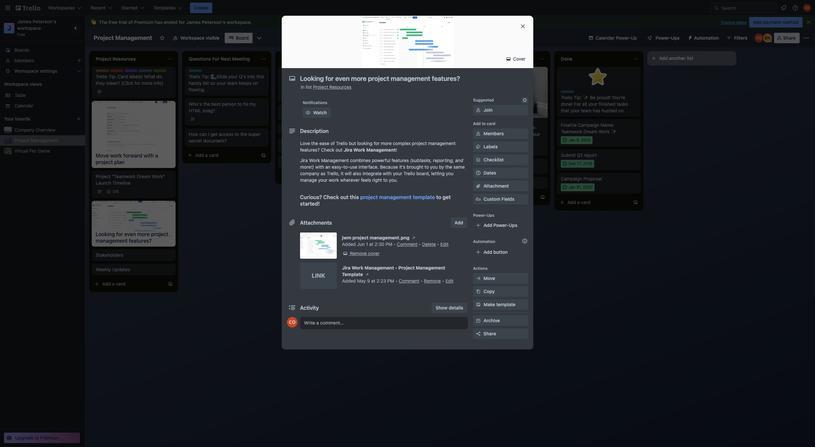 Task type: describe. For each thing, give the bounding box(es) containing it.
calendar for calendar
[[14, 103, 33, 108]]

team for q's
[[227, 80, 238, 86]]

wherever
[[340, 177, 360, 183]]

that inside trello tip trello tip: this is where assigned tasks live so that your team can see who's working on what and when it's due.
[[309, 80, 317, 86]]

create from template… image for add a card button under document?
[[261, 153, 266, 158]]

"teamy
[[306, 159, 322, 165]]

right
[[372, 177, 382, 183]]

card up issues
[[487, 121, 496, 126]]

make template
[[484, 302, 516, 307]]

move link
[[473, 273, 528, 284]]

that inside trello tip trello tip: 💬for those in-between tasks that are almost done but also awaiting one last step.
[[387, 80, 396, 86]]

add a card button down document?
[[185, 150, 258, 161]]

font
[[342, 159, 352, 165]]

edit for jira work management - project management template
[[446, 278, 454, 284]]

a down 'jan 31, 2020' option
[[577, 200, 580, 205]]

create from template… image for add a card button over features
[[447, 144, 452, 149]]

where
[[319, 74, 332, 79]]

hustled
[[602, 108, 617, 113]]

Board name text field
[[90, 33, 155, 43]]

🌊slide
[[211, 74, 227, 79]]

color: yellow, title: "copy request" element
[[96, 69, 109, 72]]

dates
[[484, 170, 496, 176]]

.
[[251, 19, 252, 25]]

awaiting
[[375, 87, 392, 92]]

project inside text box
[[94, 34, 114, 41]]

the
[[99, 19, 107, 25]]

custom
[[484, 196, 501, 202]]

added for added jun 1 at 2:30 pm
[[342, 242, 356, 247]]

Dec 17, 2019 checkbox
[[561, 160, 594, 168]]

2:23
[[377, 278, 386, 284]]

tip: inside trello tip: card labels! what do they mean? (click for more info)
[[109, 74, 117, 79]]

comment for management.png
[[397, 242, 418, 247]]

keeps
[[239, 80, 252, 86]]

also inside trello tip trello tip: 💬for those in-between tasks that are almost done but also awaiting one last step.
[[440, 80, 449, 86]]

work inside the finalize campaign name: teamwork dream work ✨
[[599, 129, 610, 134]]

pm for jun 1 at 2:30 pm
[[386, 242, 392, 247]]

0 vertical spatial with
[[315, 164, 324, 170]]

edit email drafts
[[282, 126, 316, 132]]

edit link for delete
[[441, 242, 449, 247]]

0 horizontal spatial template
[[413, 194, 435, 200]]

tip: for trello tip: this is where assigned tasks live so that your team can see who's working on what and when it's due.
[[295, 74, 303, 79]]

add a card button down weekly updates link
[[92, 279, 165, 289]]

trello tip: card labels! what do they mean? (click for more info) link
[[96, 73, 172, 87]]

primary element
[[0, 0, 815, 16]]

watch
[[313, 110, 327, 115]]

0 vertical spatial members
[[14, 58, 34, 63]]

a down document?
[[205, 152, 208, 158]]

out inside love the ease of trello but looking for more complex project management features? check out
[[336, 147, 343, 153]]

management up game
[[31, 138, 58, 143]]

management up powerful
[[366, 147, 396, 153]]

virtual pet game
[[14, 148, 50, 154]]

1 horizontal spatial with
[[383, 171, 392, 176]]

0 vertical spatial christina overa (christinaovera) image
[[804, 4, 811, 12]]

sm image for automation
[[685, 33, 694, 42]]

in-
[[424, 74, 430, 79]]

sketch the "teamy dreamy" font link
[[282, 159, 358, 165]]

create from template… image for add a card button under attachment button at top right
[[540, 195, 545, 200]]

card for add a card button under document?
[[209, 152, 219, 158]]

can inside trello tip trello tip: this is where assigned tasks live so that your team can see who's working on what and when it's due.
[[341, 80, 348, 86]]

this inside trello tip trello tip: 🌊slide your q's into this handy list so your team keeps on flowing.
[[257, 74, 264, 79]]

details
[[449, 305, 463, 311]]

add power-ups link
[[473, 220, 528, 231]]

comment for management
[[399, 278, 420, 284]]

cover
[[512, 56, 526, 62]]

0 horizontal spatial automation
[[473, 239, 495, 244]]

in
[[301, 84, 305, 90]]

peterson's inside banner
[[202, 19, 226, 25]]

a down budget approval at top right
[[484, 194, 487, 200]]

a down weekly updates
[[112, 281, 115, 287]]

labels!
[[129, 74, 143, 79]]

template inside the make template link
[[496, 302, 516, 307]]

so inside trello tip trello tip: 🌊slide your q's into this handy list so your team keeps on flowing.
[[210, 80, 215, 86]]

1 horizontal spatial james
[[186, 19, 201, 25]]

customer
[[297, 145, 317, 150]]

for inside banner
[[179, 19, 185, 25]]

live
[[294, 80, 301, 86]]

jan for campaign
[[569, 185, 575, 190]]

card for add a card button under jan 31, 2020
[[581, 200, 591, 205]]

how
[[189, 131, 198, 137]]

trello inside trello tip: card labels! what do they mean? (click for more info)
[[96, 74, 107, 79]]

add power-ups
[[484, 223, 518, 228]]

work for jira work management combines powerful features
[[309, 158, 320, 163]]

add a card button down attachment button at top right
[[464, 192, 537, 203]]

they
[[96, 80, 105, 86]]

sm image for archive
[[475, 318, 482, 324]]

looking
[[357, 141, 373, 146]]

0 horizontal spatial premium
[[40, 435, 59, 441]]

add a card button down more!)
[[278, 171, 351, 182]]

card for add a card button underneath more!)
[[302, 173, 312, 179]]

17,
[[577, 161, 582, 166]]

add a card for add a card button underneath more!)
[[288, 173, 312, 179]]

calendar power-up link
[[585, 33, 641, 43]]

remove cover link
[[342, 250, 380, 257]]

power- inside button
[[656, 35, 671, 41]]

another
[[669, 55, 686, 61]]

management up the remove link at the bottom of the page
[[416, 265, 445, 271]]

your down be
[[588, 101, 598, 107]]

to up board,
[[425, 164, 429, 170]]

added for added may 9 at 2:23 pm
[[342, 278, 356, 284]]

james inside james peterson's workspace free
[[17, 19, 31, 24]]

your inside trello tip trello tip: this is where assigned tasks live so that your team can see who's working on what and when it's due.
[[318, 80, 328, 86]]

explore plans
[[721, 20, 747, 25]]

peterson's inside james peterson's workspace free
[[33, 19, 56, 24]]

0 horizontal spatial members link
[[0, 55, 85, 66]]

trello tip: card labels! what do they mean? (click for more info)
[[96, 74, 163, 86]]

your left q's on the top
[[228, 74, 238, 79]]

upgrade to premium link
[[4, 433, 80, 443]]

and inside trello tip trello tip: this is where assigned tasks live so that your team can see who's working on what and when it's due.
[[331, 87, 339, 92]]

0 vertical spatial premium
[[134, 19, 154, 25]]

card down "attachment"
[[488, 194, 498, 200]]

work for jira work management !
[[354, 147, 365, 153]]

flowing.
[[189, 87, 205, 92]]

a down more!)
[[298, 173, 301, 179]]

ups inside button
[[671, 35, 680, 41]]

sm image for remove cover
[[342, 250, 349, 257]]

jira for jira work management combines powerful features
[[300, 158, 308, 163]]

secret
[[189, 138, 202, 144]]

to right upgrade
[[35, 435, 39, 441]]

1 vertical spatial check
[[323, 194, 339, 200]]

features
[[392, 158, 409, 163]]

management up easy-
[[321, 158, 349, 163]]

jun
[[357, 242, 365, 247]]

add a card for add a card button under document?
[[195, 152, 219, 158]]

sm image for copy
[[475, 288, 482, 295]]

1 vertical spatial power-ups
[[473, 213, 495, 218]]

virtual
[[14, 148, 28, 154]]

custom fields
[[484, 196, 515, 202]]

complex
[[393, 141, 411, 146]]

add a card button down jan 31, 2020
[[557, 197, 630, 208]]

project up the virtual at the top left of the page
[[14, 138, 29, 143]]

sm image for watch
[[305, 109, 311, 116]]

more!)
[[300, 164, 314, 170]]

cover link
[[503, 54, 530, 64]]

show details link
[[432, 303, 467, 313]]

campaign inside the finalize campaign name: teamwork dream work ✨
[[578, 122, 600, 128]]

for inside trello tip: card labels! what do they mean? (click for more info)
[[135, 80, 141, 86]]

color: sky, title: "trello tip" element for trello tip: 🌊slide your q's into this handy list so your team keeps on flowing.
[[189, 69, 206, 74]]

is
[[314, 74, 318, 79]]

comment link for management
[[399, 278, 420, 284]]

automation inside button
[[694, 35, 719, 41]]

a left !
[[391, 143, 394, 149]]

share for bottommost share button
[[484, 331, 496, 337]]

watch button
[[303, 107, 331, 118]]

0
[[113, 189, 115, 194]]

1 vertical spatial you
[[446, 171, 454, 176]]

list right in
[[306, 84, 312, 90]]

labels link
[[473, 142, 528, 152]]

jan for finalize
[[569, 138, 575, 143]]

are for slowing
[[506, 131, 513, 137]]

budget approval
[[468, 180, 503, 185]]

create from template… image for add a card button underneath more!)
[[354, 174, 359, 179]]

0 vertical spatial edit
[[282, 126, 290, 132]]

tip: for trello tip: ✨ be proud! you're done! for all your finished tasks that your team has hustled on.
[[574, 95, 582, 100]]

dec 17, 2019
[[569, 161, 592, 166]]

be
[[590, 95, 596, 100]]

share for the right share button
[[783, 35, 796, 41]]

sm image for suggested
[[522, 97, 528, 104]]

check inside love the ease of trello but looking for more complex project management features? check out
[[321, 147, 335, 153]]

checklist
[[484, 157, 504, 163]]

0 notifications image
[[780, 4, 788, 12]]

tip for trello tip: this is where assigned tasks live so that your team can see who's working on what and when it's due.
[[293, 69, 299, 74]]

work"
[[152, 174, 165, 179]]

redtape-
[[519, 125, 537, 130]]

show menu image
[[803, 35, 810, 41]]

fix
[[243, 101, 248, 107]]

Write a comment text field
[[300, 317, 468, 329]]

workspace inside james peterson's workspace free
[[17, 25, 41, 31]]

trello tip trello tip: splash those redtape- heavy issues that are slowing your team down here.
[[468, 121, 540, 144]]

1 vertical spatial this
[[350, 194, 359, 200]]

love
[[300, 141, 310, 146]]

free
[[17, 32, 25, 37]]

your boards
[[4, 116, 30, 122]]

list inside "button"
[[687, 55, 694, 61]]

0 vertical spatial design
[[125, 69, 138, 74]]

list right the customer
[[318, 145, 325, 150]]

add a card down budget approval at top right
[[475, 194, 498, 200]]

0 horizontal spatial project management
[[14, 138, 58, 143]]

dream inside project "teamwork dream work" launch timeline
[[137, 174, 151, 179]]

to left you.
[[383, 177, 388, 183]]

0 horizontal spatial team
[[139, 69, 149, 74]]

christina overa (christinaovera) image
[[287, 317, 298, 328]]

submit q1 report link
[[561, 152, 637, 159]]

working
[[296, 87, 312, 92]]

the for who's
[[203, 101, 210, 107]]

list inside trello tip trello tip: 🌊slide your q's into this handy list so your team keeps on flowing.
[[203, 80, 209, 86]]

color: sky, title: "trello tip" element for trello tip: splash those redtape- heavy issues that are slowing your team down here.
[[468, 121, 486, 125]]

move
[[484, 276, 495, 281]]

for inside love the ease of trello but looking for more complex project management features? check out
[[374, 141, 380, 146]]

weekly updates
[[96, 267, 130, 272]]

name:
[[601, 122, 614, 128]]

super
[[248, 131, 260, 137]]

wave image
[[90, 19, 96, 25]]

because
[[380, 164, 398, 170]]

create button
[[190, 3, 212, 13]]

your boards with 3 items element
[[4, 115, 66, 123]]

finalize campaign name: teamwork dream work ✨
[[561, 122, 617, 134]]

tip: for trello tip: 🌊slide your q's into this handy list so your team keeps on flowing.
[[202, 74, 210, 79]]

submit
[[561, 152, 576, 158]]

1 vertical spatial share button
[[473, 329, 528, 339]]

edit email drafts link
[[282, 126, 358, 132]]

ben nelson (bennelson96) image
[[763, 33, 772, 43]]

0 horizontal spatial has
[[155, 19, 163, 25]]

Search field
[[720, 3, 777, 13]]

team inside the design team sketch site banner
[[296, 107, 306, 112]]

love the ease of trello but looking for more complex project management features? check out
[[300, 141, 456, 153]]

i
[[208, 131, 209, 137]]

tasks for that
[[375, 80, 386, 86]]

work for jira work management - project management template
[[352, 265, 364, 271]]

can inside how can i get access to the super secret document?
[[199, 131, 207, 137]]

the for love
[[311, 141, 318, 146]]

the inside with an easy-to-use interface. because it's brought to you by the same company as trello, it will also integrate with your trello board, letting you manage your work wherever feels right to you.
[[445, 164, 452, 170]]

those for slowing
[[505, 125, 517, 130]]

campaign proposal
[[561, 176, 602, 182]]

drafts
[[304, 126, 316, 132]]

1 vertical spatial christina overa (christinaovera) image
[[755, 33, 764, 43]]

q1
[[577, 152, 583, 158]]

your inside trello tip trello tip: splash those redtape- heavy issues that are slowing your team down here.
[[531, 131, 540, 137]]

add a card button up features
[[371, 141, 444, 151]]

may
[[357, 278, 366, 284]]

who's
[[189, 101, 202, 107]]

management inside text box
[[115, 34, 152, 41]]

workspace visible
[[180, 35, 220, 41]]

create from template… image for add a card button underneath weekly updates link
[[168, 281, 173, 287]]

jira work management !
[[344, 147, 397, 153]]

more inside trello tip: card labels! what do they mean? (click for more info)
[[142, 80, 153, 86]]

add inside banner
[[753, 19, 762, 25]]

search image
[[714, 5, 720, 10]]

management inside love the ease of trello but looking for more complex project management features? check out
[[428, 141, 456, 146]]

your down the 🌊slide
[[217, 80, 226, 86]]

sketch the "teamy dreamy" font
[[282, 159, 352, 165]]

2 sketch from the top
[[282, 159, 296, 165]]

approval
[[484, 180, 503, 185]]

tip inside trello tip trello tip: splash those redtape- heavy issues that are slowing your team down here.
[[480, 121, 486, 125]]

workspace visible button
[[169, 33, 224, 43]]



Task type: vqa. For each thing, say whether or not it's contained in the screenshot.
Engineering Icon
no



Task type: locate. For each thing, give the bounding box(es) containing it.
1 vertical spatial jan
[[569, 185, 575, 190]]

fields
[[502, 196, 515, 202]]

workspace up free
[[17, 25, 41, 31]]

team down assigned at the left of page
[[329, 80, 340, 86]]

banner containing 👋
[[85, 16, 815, 29]]

tip: inside trello tip trello tip: ✨ be proud! you're done! for all your finished tasks that your team has hustled on.
[[574, 95, 582, 100]]

team left banner
[[296, 107, 306, 112]]

tip: up live on the top
[[295, 74, 303, 79]]

team for where
[[329, 80, 340, 86]]

notifications
[[303, 100, 328, 105]]

but inside trello tip trello tip: 💬for those in-between tasks that are almost done but also awaiting one last step.
[[432, 80, 439, 86]]

✨
[[583, 95, 589, 100], [611, 129, 617, 134]]

0 vertical spatial ✨
[[583, 95, 589, 100]]

combines
[[350, 158, 371, 163]]

color: purple, title: "design team" element
[[125, 69, 149, 74], [282, 107, 306, 112]]

template
[[413, 194, 435, 200], [496, 302, 516, 307]]

0 vertical spatial has
[[155, 19, 163, 25]]

remove link
[[424, 278, 441, 284]]

tip inside trello tip trello tip: 🌊slide your q's into this handy list so your team keeps on flowing.
[[200, 69, 206, 74]]

are inside trello tip trello tip: 💬for those in-between tasks that are almost done but also awaiting one last step.
[[397, 80, 404, 86]]

1 horizontal spatial automation
[[694, 35, 719, 41]]

add a card up features
[[381, 143, 405, 149]]

remove for remove cover
[[350, 251, 367, 256]]

0 vertical spatial project
[[412, 141, 427, 146]]

team for redtape-
[[468, 138, 479, 144]]

jira up the font
[[344, 147, 352, 153]]

calendar down table
[[14, 103, 33, 108]]

project management inside text box
[[94, 34, 152, 41]]

your up what
[[318, 80, 328, 86]]

tip for trello tip: ✨ be proud! you're done! for all your finished tasks that your team has hustled on.
[[573, 90, 579, 95]]

star or unstar board image
[[159, 35, 165, 41]]

tasks inside trello tip trello tip: 💬for those in-between tasks that are almost done but also awaiting one last step.
[[375, 80, 386, 86]]

0 horizontal spatial 1
[[366, 242, 368, 247]]

2 vertical spatial ups
[[509, 223, 518, 228]]

get inside to get started!
[[443, 194, 451, 200]]

see
[[350, 80, 357, 86]]

your up you.
[[393, 171, 402, 176]]

q's
[[239, 74, 246, 79]]

sm image inside cover link
[[505, 56, 512, 62]]

so inside trello tip trello tip: this is where assigned tasks live so that your team can see who's working on what and when it's due.
[[303, 80, 308, 86]]

will
[[345, 171, 352, 176]]

sm image inside watch button
[[305, 109, 311, 116]]

1 left labels
[[476, 147, 478, 152]]

team inside trello tip trello tip: this is where assigned tasks live so that your team can see who's working on what and when it's due.
[[329, 80, 340, 86]]

remove for remove
[[424, 278, 441, 284]]

team inside trello tip trello tip: 🌊slide your q's into this handy list so your team keeps on flowing.
[[227, 80, 238, 86]]

0 horizontal spatial share
[[484, 331, 496, 337]]

calendar power-up
[[596, 35, 637, 41]]

sm image inside the make template link
[[475, 301, 482, 308]]

work up more!)
[[309, 158, 320, 163]]

pm for may 9 at 2:23 pm
[[387, 278, 394, 284]]

1 horizontal spatial ups
[[509, 223, 518, 228]]

1 vertical spatial 1
[[366, 242, 368, 247]]

trello tip: splash those redtape- heavy issues that are slowing your team down here. link
[[468, 125, 544, 144]]

this right 'into'
[[257, 74, 264, 79]]

1 horizontal spatial color: purple, title: "design team" element
[[282, 107, 306, 112]]

1 horizontal spatial 1
[[476, 147, 478, 152]]

due.
[[289, 93, 299, 99]]

0 vertical spatial those
[[411, 74, 423, 79]]

who's the best person to fix my html snag? link
[[189, 101, 265, 114]]

and right what
[[331, 87, 339, 92]]

more left complex at the top of the page
[[381, 141, 392, 146]]

those inside trello tip trello tip: 💬for those in-between tasks that are almost done but also awaiting one last step.
[[411, 74, 423, 79]]

has inside trello tip trello tip: ✨ be proud! you're done! for all your finished tasks that your team has hustled on.
[[593, 108, 601, 113]]

workspace up board link
[[227, 19, 251, 25]]

at for 2:23
[[371, 278, 375, 284]]

timeline
[[112, 180, 130, 186]]

add a card down weekly updates
[[102, 281, 126, 287]]

1 horizontal spatial project management
[[94, 34, 152, 41]]

1 vertical spatial and
[[455, 158, 463, 163]]

sm image inside move link
[[475, 275, 482, 282]]

1 so from the left
[[210, 80, 215, 86]]

those
[[411, 74, 423, 79], [505, 125, 517, 130]]

tip for trello tip: 💬for those in-between tasks that are almost done but also awaiting one last step.
[[387, 69, 392, 74]]

link link
[[300, 263, 337, 289]]

0 vertical spatial but
[[432, 80, 439, 86]]

the for sketch
[[298, 159, 304, 165]]

0 vertical spatial can
[[341, 80, 348, 86]]

remove up show
[[424, 278, 441, 284]]

upgrade to premium
[[15, 435, 59, 441]]

edit right delete link
[[441, 242, 449, 247]]

started!
[[300, 201, 320, 207]]

template
[[342, 272, 363, 277]]

1 vertical spatial comment
[[399, 278, 420, 284]]

0 vertical spatial check
[[321, 147, 335, 153]]

edit link right delete link
[[441, 242, 449, 247]]

launch
[[96, 180, 111, 186]]

mean?
[[106, 80, 120, 86]]

jwm
[[342, 235, 351, 241]]

work up template
[[352, 265, 364, 271]]

1 vertical spatial are
[[506, 131, 513, 137]]

copy link
[[473, 286, 528, 297]]

delete
[[422, 242, 436, 247]]

to left fix
[[238, 101, 242, 107]]

2020 for campaign
[[581, 138, 591, 143]]

power-
[[616, 35, 631, 41], [656, 35, 671, 41], [473, 213, 487, 218], [494, 223, 509, 228]]

color: orange, title: "one more step" element
[[282, 140, 295, 143], [468, 161, 481, 164]]

workspace inside button
[[180, 35, 205, 41]]

trello inside with an easy-to-use interface. because it's brought to you by the same company as trello, it will also integrate with your trello board, letting you manage your work wherever feels right to you.
[[404, 171, 415, 176]]

card down the updates
[[116, 281, 126, 287]]

2020 inside option
[[583, 185, 593, 190]]

0 vertical spatial color: orange, title: "one more step" element
[[282, 140, 295, 143]]

1 horizontal spatial peterson's
[[202, 19, 226, 25]]

1 vertical spatial has
[[593, 108, 601, 113]]

on inside trello tip trello tip: this is where assigned tasks live so that your team can see who's working on what and when it's due.
[[313, 87, 319, 92]]

open information menu image
[[792, 5, 799, 11]]

✨ inside the finalize campaign name: teamwork dream work ✨
[[611, 129, 617, 134]]

card for add a card button over features
[[395, 143, 405, 149]]

2 vertical spatial edit
[[446, 278, 454, 284]]

management up 2:23
[[365, 265, 394, 271]]

0 horizontal spatial of
[[128, 19, 133, 25]]

1 horizontal spatial color: orange, title: "one more step" element
[[468, 161, 481, 164]]

jira for jira work management - project management template
[[342, 265, 351, 271]]

workspace for workspace views
[[4, 81, 28, 87]]

use
[[350, 164, 357, 170]]

the inside love the ease of trello but looking for more complex project management features? check out
[[311, 141, 318, 146]]

1 jan from the top
[[569, 138, 575, 143]]

jira for jira work management !
[[344, 147, 352, 153]]

1 horizontal spatial management
[[428, 141, 456, 146]]

color: lime, title: "halp" element
[[153, 69, 166, 74]]

project right -
[[399, 265, 415, 271]]

sm image for make template
[[475, 301, 482, 308]]

None text field
[[297, 73, 513, 85]]

you down same
[[446, 171, 454, 176]]

color: sky, title: "trello tip" element for trello tip: this is where assigned tasks live so that your team can see who's working on what and when it's due.
[[282, 69, 299, 74]]

tip: for trello tip: 💬for those in-between tasks that are almost done but also awaiting one last step.
[[388, 74, 396, 79]]

out down wherever
[[340, 194, 349, 200]]

color: sky, title: "trello tip" element
[[139, 69, 157, 74], [189, 69, 206, 74], [282, 69, 299, 74], [375, 69, 392, 74], [561, 90, 579, 95], [468, 121, 486, 125]]

this down wherever
[[350, 194, 359, 200]]

2020
[[581, 138, 591, 143], [583, 185, 593, 190]]

team down heavy
[[468, 138, 479, 144]]

0 horizontal spatial members
[[14, 58, 34, 63]]

0 vertical spatial share
[[783, 35, 796, 41]]

0 vertical spatial comment
[[397, 242, 418, 247]]

color: orange, title: "one more step" element for freelancer
[[468, 161, 481, 164]]

sm image inside copy link
[[475, 288, 482, 295]]

tip: left "💬for"
[[388, 74, 396, 79]]

trello inside love the ease of trello but looking for more complex project management features? check out
[[336, 141, 348, 146]]

on inside trello tip trello tip: 🌊slide your q's into this handy list so your team keeps on flowing.
[[253, 80, 258, 86]]

sm image for move
[[475, 275, 482, 282]]

tasks for live
[[282, 80, 293, 86]]

template down copy link
[[496, 302, 516, 307]]

those up slowing
[[505, 125, 517, 130]]

color: red, title: "priority" element
[[110, 69, 124, 74]]

1 horizontal spatial on
[[313, 87, 319, 92]]

0 horizontal spatial you
[[430, 164, 438, 170]]

the inside how can i get access to the super secret document?
[[240, 131, 247, 137]]

calendar for calendar power-up
[[596, 35, 615, 41]]

those for almost
[[411, 74, 423, 79]]

html
[[189, 108, 201, 113]]

assigned
[[333, 74, 352, 79]]

0 vertical spatial of
[[128, 19, 133, 25]]

0 horizontal spatial calendar
[[14, 103, 33, 108]]

0 vertical spatial jan
[[569, 138, 575, 143]]

6
[[116, 189, 119, 194]]

design team sketch site banner
[[282, 107, 321, 117]]

power-ups up add another list on the right top of page
[[656, 35, 680, 41]]

1 horizontal spatial and
[[455, 158, 463, 163]]

0 horizontal spatial are
[[397, 80, 404, 86]]

are up one
[[397, 80, 404, 86]]

can left i
[[199, 131, 207, 137]]

team
[[139, 69, 149, 74], [296, 107, 306, 112]]

1 vertical spatial sketch
[[282, 159, 296, 165]]

0 vertical spatial campaign
[[578, 122, 600, 128]]

the right by
[[445, 164, 452, 170]]

show details
[[436, 305, 463, 311]]

delete link
[[422, 242, 436, 247]]

james peterson's workspace link
[[17, 19, 58, 31]]

premium right upgrade
[[40, 435, 59, 441]]

jan left '9,' at top right
[[569, 138, 575, 143]]

share button
[[774, 33, 800, 43], [473, 329, 528, 339]]

peterson's up visible
[[202, 19, 226, 25]]

that inside trello tip trello tip: splash those redtape- heavy issues that are slowing your team down here.
[[496, 131, 505, 137]]

more inside love the ease of trello but looking for more complex project management features? check out
[[381, 141, 392, 146]]

workspace for workspace visible
[[180, 35, 205, 41]]

tip:
[[109, 74, 117, 79], [202, 74, 210, 79], [295, 74, 303, 79], [388, 74, 396, 79], [574, 95, 582, 100], [481, 125, 489, 130]]

1 vertical spatial out
[[340, 194, 349, 200]]

added may 9 at 2:23 pm
[[342, 278, 394, 284]]

team inside trello tip trello tip: splash those redtape- heavy issues that are slowing your team down here.
[[468, 138, 479, 144]]

at
[[369, 242, 373, 247], [371, 278, 375, 284]]

so down the 🌊slide
[[210, 80, 215, 86]]

plans
[[737, 20, 747, 25]]

get inside how can i get access to the super secret document?
[[211, 131, 218, 137]]

1 vertical spatial campaign
[[561, 176, 582, 182]]

add a card for add a card button over features
[[381, 143, 405, 149]]

2 jan from the top
[[569, 185, 575, 190]]

sm image inside labels link
[[475, 144, 482, 150]]

1 vertical spatial project management
[[14, 138, 58, 143]]

0 horizontal spatial more
[[142, 80, 153, 86]]

your down for
[[571, 108, 580, 113]]

management up reporting,
[[428, 141, 456, 146]]

sketch down the curate
[[282, 159, 296, 165]]

✨ inside trello tip trello tip: ✨ be proud! you're done! for all your finished tasks that your team has hustled on.
[[583, 95, 589, 100]]

edit
[[282, 126, 290, 132], [441, 242, 449, 247], [446, 278, 454, 284]]

tip: inside trello tip trello tip: 🌊slide your q's into this handy list so your team keeps on flowing.
[[202, 74, 210, 79]]

jira inside jira work management - project management template
[[342, 265, 351, 271]]

power-ups inside button
[[656, 35, 680, 41]]

work inside jira work management - project management template
[[352, 265, 364, 271]]

1 vertical spatial management
[[379, 194, 412, 200]]

your down as
[[318, 177, 328, 183]]

at for 2:30
[[369, 242, 373, 247]]

jira up more!)
[[300, 158, 308, 163]]

proud!
[[597, 95, 611, 100]]

1 horizontal spatial members
[[484, 131, 504, 136]]

of right trial
[[128, 19, 133, 25]]

1 horizontal spatial dream
[[584, 129, 598, 134]]

submit q1 report
[[561, 152, 597, 158]]

sm image for join
[[475, 107, 482, 113]]

project inside love the ease of trello but looking for more complex project management features? check out
[[412, 141, 427, 146]]

easy-
[[332, 164, 344, 170]]

sketch inside the design team sketch site banner
[[282, 112, 296, 117]]

color: orange, title: "one more step" element for curate
[[282, 140, 295, 143]]

board
[[236, 35, 249, 41]]

1 vertical spatial premium
[[40, 435, 59, 441]]

1 horizontal spatial you
[[446, 171, 454, 176]]

added down template
[[342, 278, 356, 284]]

card for add a card button underneath weekly updates link
[[116, 281, 126, 287]]

with down because
[[383, 171, 392, 176]]

sm image
[[505, 56, 512, 62], [475, 107, 482, 113], [475, 130, 482, 137], [475, 144, 482, 150], [342, 250, 349, 257], [364, 271, 371, 278], [475, 288, 482, 295], [475, 318, 482, 324]]

jan inside option
[[569, 138, 575, 143]]

between
[[430, 74, 448, 79]]

add a card for add a card button underneath weekly updates link
[[102, 281, 126, 287]]

list right handy
[[203, 80, 209, 86]]

sketch
[[282, 112, 296, 117], [282, 159, 296, 165]]

email
[[291, 126, 302, 132]]

management down trial
[[115, 34, 152, 41]]

1 horizontal spatial but
[[432, 80, 439, 86]]

customize views image
[[256, 35, 263, 41]]

dream up jan 9, 2020
[[584, 129, 598, 134]]

j
[[7, 24, 11, 32]]

0 horizontal spatial workspace
[[4, 81, 28, 87]]

team left halp
[[139, 69, 149, 74]]

project "teamwork dream work" launch timeline link
[[96, 173, 172, 186]]

what
[[320, 87, 330, 92]]

also
[[440, 80, 449, 86], [353, 171, 362, 176]]

dream inside the finalize campaign name: teamwork dream work ✨
[[584, 129, 598, 134]]

sm image for checklist
[[475, 157, 482, 163]]

(click
[[121, 80, 133, 86]]

0 horizontal spatial ✨
[[583, 95, 589, 100]]

workspace inside banner
[[227, 19, 251, 25]]

dream left work"
[[137, 174, 151, 179]]

tip inside trello tip trello tip: ✨ be proud! you're done! for all your finished tasks that your team has hustled on.
[[573, 90, 579, 95]]

campaign up jan 9, 2020
[[578, 122, 600, 128]]

but left looking on the left of the page
[[349, 141, 356, 146]]

also down the between
[[440, 80, 449, 86]]

trello,
[[327, 171, 340, 176]]

tasks up who's on the top left
[[282, 80, 293, 86]]

Jan 9, 2020 checkbox
[[561, 136, 593, 144]]

to-
[[344, 164, 350, 170]]

last
[[403, 87, 410, 92]]

curate
[[282, 145, 296, 150]]

james up workspace visible button
[[186, 19, 201, 25]]

0 horizontal spatial so
[[210, 80, 215, 86]]

features?
[[300, 147, 320, 153]]

the inside who's the best person to fix my html snag?
[[203, 101, 210, 107]]

add payment method button
[[750, 17, 803, 28]]

0 vertical spatial power-ups
[[656, 35, 680, 41]]

0 horizontal spatial tasks
[[282, 80, 293, 86]]

1 added from the top
[[342, 242, 356, 247]]

copy
[[484, 289, 495, 294]]

1 horizontal spatial get
[[443, 194, 451, 200]]

upgrade
[[15, 435, 33, 441]]

2020 inside option
[[581, 138, 591, 143]]

banner
[[85, 16, 815, 29]]

0 vertical spatial 1
[[476, 147, 478, 152]]

color: sky, title: "trello tip" element for trello tip: ✨ be proud! you're done! for all your finished tasks that your team has hustled on.
[[561, 90, 579, 95]]

those up the almost
[[411, 74, 423, 79]]

0 vertical spatial members link
[[0, 55, 85, 66]]

who's
[[282, 87, 294, 92]]

to down letting
[[436, 194, 441, 200]]

1 vertical spatial design
[[282, 107, 295, 112]]

it's
[[282, 93, 288, 99]]

0 vertical spatial dream
[[584, 129, 598, 134]]

to inside to get started!
[[436, 194, 441, 200]]

almost
[[405, 80, 419, 86]]

0 vertical spatial are
[[397, 80, 404, 86]]

0 horizontal spatial remove
[[350, 251, 367, 256]]

workspace up table
[[4, 81, 28, 87]]

integrate
[[363, 171, 382, 176]]

1 horizontal spatial those
[[505, 125, 517, 130]]

also down the "use"
[[353, 171, 362, 176]]

share down 'archive'
[[484, 331, 496, 337]]

1 vertical spatial also
[[353, 171, 362, 176]]

work
[[329, 177, 339, 183]]

a
[[391, 143, 394, 149], [205, 152, 208, 158], [298, 173, 301, 179], [484, 194, 487, 200], [577, 200, 580, 205], [112, 281, 115, 287]]

team inside trello tip trello tip: ✨ be proud! you're done! for all your finished tasks that your team has hustled on.
[[581, 108, 592, 113]]

2020 right "31,"
[[583, 185, 593, 190]]

to up issues
[[482, 121, 486, 126]]

✨ up all
[[583, 95, 589, 100]]

campaign inside campaign proposal link
[[561, 176, 582, 182]]

1 vertical spatial but
[[349, 141, 356, 146]]

pm down management.png
[[386, 242, 392, 247]]

1 vertical spatial members
[[484, 131, 504, 136]]

add button
[[484, 249, 508, 255]]

1 vertical spatial for
[[135, 80, 141, 86]]

0 vertical spatial ups
[[671, 35, 680, 41]]

you left by
[[430, 164, 438, 170]]

sm image inside archive link
[[475, 318, 482, 324]]

custom fields button
[[473, 196, 528, 203]]

0 vertical spatial remove
[[350, 251, 367, 256]]

1 horizontal spatial create from template… image
[[447, 144, 452, 149]]

added down jwm
[[342, 242, 356, 247]]

info)
[[154, 80, 163, 86]]

create from template… image for add a card button under jan 31, 2020
[[633, 200, 638, 205]]

at right 9
[[371, 278, 375, 284]]

0 horizontal spatial management
[[379, 194, 412, 200]]

are for almost
[[397, 80, 404, 86]]

1 vertical spatial remove
[[424, 278, 441, 284]]

has left ended on the top left
[[155, 19, 163, 25]]

1 vertical spatial template
[[496, 302, 516, 307]]

tip: inside trello tip trello tip: splash those redtape- heavy issues that are slowing your team down here.
[[481, 125, 489, 130]]

0 vertical spatial you
[[430, 164, 438, 170]]

automation up add button
[[473, 239, 495, 244]]

tasks inside trello tip trello tip: this is where assigned tasks live so that your team can see who's working on what and when it's due.
[[282, 80, 293, 86]]

add inside "button"
[[659, 55, 668, 61]]

splash
[[490, 125, 504, 130]]

priority
[[110, 69, 124, 74]]

freelancer contracts
[[468, 165, 512, 171]]

added jun 1 at 2:30 pm
[[342, 242, 392, 247]]

template down board,
[[413, 194, 435, 200]]

as
[[321, 171, 326, 176]]

check down work
[[323, 194, 339, 200]]

sm image for labels
[[475, 144, 482, 150]]

2 horizontal spatial for
[[374, 141, 380, 146]]

get right i
[[211, 131, 218, 137]]

that inside trello tip trello tip: ✨ be proud! you're done! for all your finished tasks that your team has hustled on.
[[561, 108, 569, 113]]

comment link for management.png
[[397, 242, 418, 247]]

1 sketch from the top
[[282, 112, 296, 117]]

tip for trello tip: 🌊slide your q's into this handy list so your team keeps on flowing.
[[200, 69, 206, 74]]

and inside (subtasks, reporting, and more!)
[[455, 158, 463, 163]]

tip: inside trello tip trello tip: this is where assigned tasks live so that your team can see who's working on what and when it's due.
[[295, 74, 303, 79]]

sm image for members
[[475, 130, 482, 137]]

to inside who's the best person to fix my html snag?
[[238, 101, 242, 107]]

james peterson's workspace free
[[17, 19, 58, 37]]

design inside the design team sketch site banner
[[282, 107, 295, 112]]

project management down trial
[[94, 34, 152, 41]]

link
[[312, 272, 325, 279]]

the left "teamy
[[298, 159, 304, 165]]

out up the dreamy" at the left top
[[336, 147, 343, 153]]

2 so from the left
[[303, 80, 308, 86]]

calendar left up
[[596, 35, 615, 41]]

9,
[[577, 138, 580, 143]]

edit link for remove
[[446, 278, 454, 284]]

project down the where
[[313, 84, 328, 90]]

but inside love the ease of trello but looking for more complex project management features? check out
[[349, 141, 356, 146]]

sm image
[[685, 33, 694, 42], [522, 97, 528, 104], [305, 109, 311, 116], [475, 157, 482, 163], [411, 235, 417, 241], [475, 275, 482, 282], [475, 301, 482, 308]]

2 vertical spatial project
[[353, 235, 369, 241]]

0 horizontal spatial james
[[17, 19, 31, 24]]

1 horizontal spatial calendar
[[596, 35, 615, 41]]

workspace left visible
[[180, 35, 205, 41]]

0 vertical spatial pm
[[386, 242, 392, 247]]

0 vertical spatial added
[[342, 242, 356, 247]]

1 vertical spatial ✨
[[611, 129, 617, 134]]

add a card down more!)
[[288, 173, 312, 179]]

for up jira work management !
[[374, 141, 380, 146]]

pet
[[29, 148, 36, 154]]

add board image
[[76, 116, 81, 122]]

but down the between
[[432, 80, 439, 86]]

card down jan 31, 2020
[[581, 200, 591, 205]]

0 vertical spatial workspace
[[180, 35, 205, 41]]

add a card down 'jan 31, 2020' option
[[568, 200, 591, 205]]

add a card for add a card button under jan 31, 2020
[[568, 200, 591, 205]]

0 horizontal spatial ups
[[487, 213, 495, 218]]

2020 for proposal
[[583, 185, 593, 190]]

sm image inside checklist link
[[475, 157, 482, 163]]

are inside trello tip trello tip: splash those redtape- heavy issues that are slowing your team down here.
[[506, 131, 513, 137]]

calendar
[[596, 35, 615, 41], [14, 103, 33, 108]]

project inside project "teamwork dream work" launch timeline
[[96, 174, 111, 179]]

tasks inside trello tip trello tip: ✨ be proud! you're done! for all your finished tasks that your team has hustled on.
[[617, 101, 628, 107]]

9
[[367, 278, 370, 284]]

of inside love the ease of trello but looking for more complex project management features? check out
[[331, 141, 335, 146]]

to inside how can i get access to the super secret document?
[[235, 131, 239, 137]]

tip inside trello tip trello tip: 💬for those in-between tasks that are almost done but also awaiting one last step.
[[387, 69, 392, 74]]

1 vertical spatial edit link
[[446, 278, 454, 284]]

0 vertical spatial sketch
[[282, 112, 296, 117]]

2 horizontal spatial tasks
[[617, 101, 628, 107]]

the up snag?
[[203, 101, 210, 107]]

create from template… image
[[447, 144, 452, 149], [354, 174, 359, 179]]

1 vertical spatial project
[[360, 194, 378, 200]]

those inside trello tip trello tip: splash those redtape- heavy issues that are slowing your team down here.
[[505, 125, 517, 130]]

1 horizontal spatial members link
[[473, 128, 528, 139]]

project up jun on the left bottom of page
[[353, 235, 369, 241]]

tip inside trello tip trello tip: this is where assigned tasks live so that your team can see who's working on what and when it's due.
[[293, 69, 299, 74]]

1 vertical spatial 2020
[[583, 185, 593, 190]]

remove down jun on the left bottom of page
[[350, 251, 367, 256]]

edit for jwm project management.png
[[441, 242, 449, 247]]

tasks up awaiting on the top left of the page
[[375, 80, 386, 86]]

0 horizontal spatial create from template… image
[[354, 174, 359, 179]]

power-ups down custom
[[473, 213, 495, 218]]

christina overa (christinaovera) image
[[804, 4, 811, 12], [755, 33, 764, 43]]

Jan 31, 2020 checkbox
[[561, 184, 595, 191]]

1 horizontal spatial premium
[[134, 19, 154, 25]]

also inside with an easy-to-use interface. because it's brought to you by the same company as trello, it will also integrate with your trello board, letting you manage your work wherever feels right to you.
[[353, 171, 362, 176]]

share button down archive link
[[473, 329, 528, 339]]

jan inside option
[[569, 185, 575, 190]]

2 added from the top
[[342, 278, 356, 284]]

virtual pet game link
[[14, 148, 81, 154]]

0 vertical spatial color: purple, title: "design team" element
[[125, 69, 149, 74]]

members link
[[0, 55, 85, 66], [473, 128, 528, 139]]

create from template… image
[[261, 153, 266, 158], [540, 195, 545, 200], [633, 200, 638, 205], [168, 281, 173, 287]]

project inside jira work management - project management template
[[399, 265, 415, 271]]

1 horizontal spatial share button
[[774, 33, 800, 43]]

1 vertical spatial workspace
[[17, 25, 41, 31]]

1 vertical spatial comment link
[[399, 278, 420, 284]]

2019
[[583, 161, 592, 166]]

workspace
[[180, 35, 205, 41], [4, 81, 28, 87]]

step.
[[411, 87, 422, 92]]

1 vertical spatial those
[[505, 125, 517, 130]]



